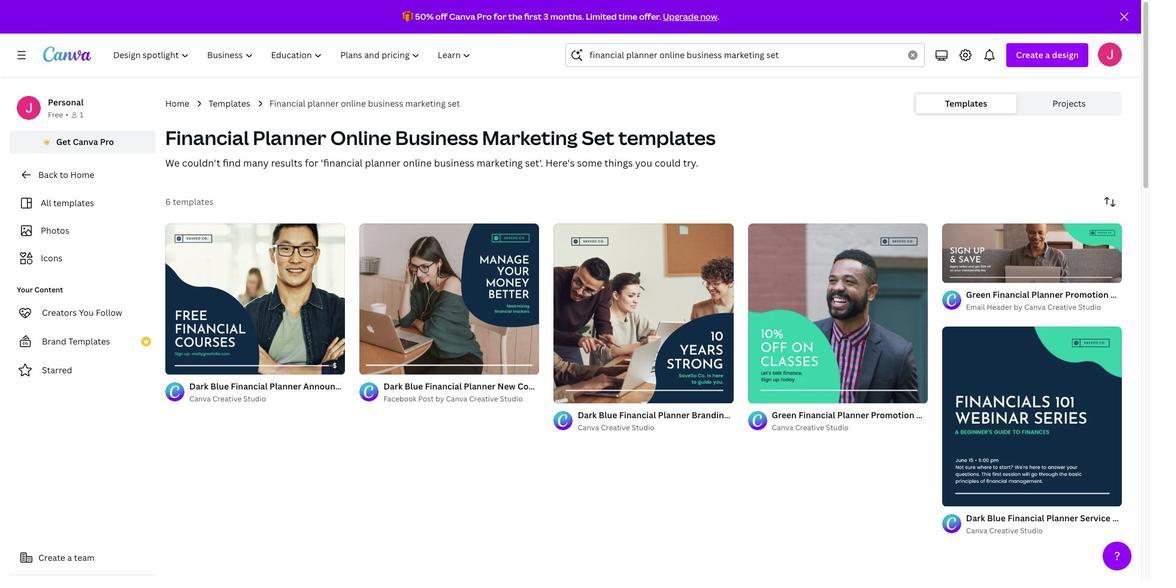Task type: vqa. For each thing, say whether or not it's contained in the screenshot.
31%
no



Task type: describe. For each thing, give the bounding box(es) containing it.
6
[[165, 196, 171, 207]]

services inside dark blue financial planner branding professional services feed ad canva creative studio
[[784, 410, 818, 421]]

branding
[[692, 410, 729, 421]]

icons
[[41, 252, 63, 264]]

financial inside green financial planner promotion professional services feed ad canva creative studio
[[799, 410, 836, 421]]

photos
[[41, 225, 69, 236]]

home link
[[165, 97, 189, 110]]

by for header
[[1015, 302, 1023, 312]]

financial planner online business marketing set templates we couldn't find many results for 'financial planner online business marketing set'. here's some things you could try.
[[165, 125, 716, 170]]

templates link
[[209, 97, 250, 110]]

all templates
[[41, 197, 94, 209]]

team
[[74, 552, 95, 563]]

'financial
[[321, 156, 363, 170]]

promotion
[[872, 410, 915, 421]]

create for create a design
[[1017, 49, 1044, 61]]

we
[[165, 156, 180, 170]]

business
[[395, 125, 478, 150]]

email header by canva creative studio
[[967, 302, 1102, 312]]

email header by canva creative studio link
[[967, 302, 1123, 314]]

green financial planner promotion professional services feed ad image
[[748, 224, 928, 404]]

icons link
[[17, 247, 149, 270]]

here's
[[546, 156, 575, 170]]

back to home link
[[10, 163, 156, 187]]

of
[[956, 492, 963, 501]]

your
[[17, 285, 33, 295]]

brand
[[42, 336, 66, 347]]

post
[[419, 394, 434, 404]]

james peterson image
[[1099, 43, 1123, 67]]

upgrade now button
[[663, 11, 718, 22]]

🎁 50% off canva pro for the first 3 months. limited time offer. upgrade now .
[[403, 11, 720, 22]]

your content
[[17, 285, 63, 295]]

brand templates
[[42, 336, 110, 347]]

canva inside green financial planner promotion professional services feed ad canva creative studio
[[772, 423, 794, 433]]

planner inside dark blue financial planner branding professional services feed ad canva creative studio
[[658, 410, 690, 421]]

templates inside financial planner online business marketing set templates we couldn't find many results for 'financial planner online business marketing set'. here's some things you could try.
[[619, 125, 716, 150]]

follow
[[96, 307, 122, 318]]

online
[[331, 125, 392, 150]]

dark blue financial planner service showcase / virtual tour professional services instagram post image
[[943, 327, 1123, 507]]

1 horizontal spatial 3
[[964, 492, 968, 501]]

green financial planner promotion offer-specific professional services email newsletter graphic image
[[943, 223, 1123, 283]]

facebook
[[384, 394, 417, 404]]

first
[[524, 11, 542, 22]]

canva creative studio link for 'dark blue financial planner announcement / offer professional services facebook post' image at left
[[189, 393, 345, 405]]

business inside financial planner online business marketing set templates we couldn't find many results for 'financial planner online business marketing set'. here's some things you could try.
[[434, 156, 475, 170]]

you
[[79, 307, 94, 318]]

time
[[619, 11, 638, 22]]

all templates link
[[17, 192, 149, 215]]

starred
[[42, 364, 72, 376]]

things
[[605, 156, 633, 170]]

professional inside dark blue financial planner branding professional services feed ad canva creative studio
[[731, 410, 782, 421]]

couldn't
[[182, 156, 221, 170]]

projects
[[1053, 98, 1087, 109]]

facebook post by canva creative studio
[[384, 394, 523, 404]]

1 of 3
[[951, 492, 968, 501]]

•
[[65, 110, 68, 120]]

0 vertical spatial marketing
[[406, 98, 446, 109]]

financial down top level navigation element
[[270, 98, 306, 109]]

find
[[223, 156, 241, 170]]

create a team
[[38, 552, 95, 563]]

feed inside dark blue financial planner branding professional services feed ad canva creative studio
[[820, 410, 840, 421]]

professional inside green financial planner promotion professional services feed ad canva creative studio
[[917, 410, 968, 421]]

top level navigation element
[[105, 43, 482, 67]]

brand templates link
[[10, 330, 156, 354]]

0 vertical spatial business
[[368, 98, 404, 109]]

projects link
[[1020, 94, 1120, 113]]

off
[[436, 11, 448, 22]]

personal
[[48, 97, 84, 108]]

a for design
[[1046, 49, 1051, 61]]

50%
[[415, 11, 434, 22]]

Search search field
[[590, 44, 902, 67]]

all
[[41, 197, 51, 209]]

back
[[38, 169, 58, 180]]

creators you follow
[[42, 307, 122, 318]]

set'.
[[525, 156, 544, 170]]

dark blue financial planner new content professional services facebook post image
[[360, 224, 540, 374]]

the
[[509, 11, 523, 22]]

get canva pro button
[[10, 131, 156, 153]]

creators you follow link
[[10, 301, 156, 325]]

dark blue financial planner branding professional services feed ad link
[[578, 409, 853, 422]]

financial inside financial planner online business marketing set templates we couldn't find many results for 'financial planner online business marketing set'. here's some things you could try.
[[165, 125, 249, 150]]

set
[[582, 125, 615, 150]]

canva creative studio link for "green financial planner promotion professional services feed ad" image
[[772, 422, 928, 434]]

Sort by button
[[1099, 190, 1123, 214]]

create a team button
[[10, 546, 156, 570]]

6 templates
[[165, 196, 214, 207]]

results
[[271, 156, 303, 170]]

blue
[[599, 410, 618, 421]]

get canva pro
[[56, 136, 114, 147]]

marketing inside financial planner online business marketing set templates we couldn't find many results for 'financial planner online business marketing set'. here's some things you could try.
[[477, 156, 523, 170]]



Task type: locate. For each thing, give the bounding box(es) containing it.
1 vertical spatial home
[[70, 169, 94, 180]]

0 horizontal spatial feed
[[820, 410, 840, 421]]

try.
[[684, 156, 699, 170]]

for
[[494, 11, 507, 22], [305, 156, 319, 170]]

1 horizontal spatial marketing
[[477, 156, 523, 170]]

create a design
[[1017, 49, 1080, 61]]

planner inside financial planner online business marketing set templates we couldn't find many results for 'financial planner online business marketing set'. here's some things you could try.
[[253, 125, 327, 150]]

home left templates link
[[165, 98, 189, 109]]

canva creative studio
[[189, 394, 266, 404], [967, 526, 1044, 536]]

2 horizontal spatial templates
[[619, 125, 716, 150]]

ad inside green financial planner promotion professional services feed ad canva creative studio
[[1028, 410, 1039, 421]]

1 professional from the left
[[731, 410, 782, 421]]

by right header at right bottom
[[1015, 302, 1023, 312]]

canva
[[450, 11, 476, 22], [73, 136, 98, 147], [1025, 302, 1046, 312], [189, 394, 211, 404], [446, 394, 468, 404], [578, 423, 600, 433], [772, 423, 794, 433], [967, 526, 988, 536]]

0 horizontal spatial templates
[[53, 197, 94, 209]]

templates up 'could'
[[619, 125, 716, 150]]

could
[[655, 156, 681, 170]]

0 horizontal spatial planner
[[253, 125, 327, 150]]

0 horizontal spatial business
[[368, 98, 404, 109]]

you
[[636, 156, 653, 170]]

for inside financial planner online business marketing set templates we couldn't find many results for 'financial planner online business marketing set'. here's some things you could try.
[[305, 156, 319, 170]]

facebook post by canva creative studio link
[[384, 393, 540, 405]]

1 horizontal spatial online
[[403, 156, 432, 170]]

a
[[1046, 49, 1051, 61], [67, 552, 72, 563]]

dark blue financial planner branding professional services feed ad image
[[554, 224, 734, 404]]

free •
[[48, 110, 68, 120]]

0 vertical spatial 3
[[544, 11, 549, 22]]

1 horizontal spatial a
[[1046, 49, 1051, 61]]

now
[[701, 11, 718, 22]]

by inside email header by canva creative studio link
[[1015, 302, 1023, 312]]

1 horizontal spatial canva creative studio
[[967, 526, 1044, 536]]

1 horizontal spatial by
[[1015, 302, 1023, 312]]

2 horizontal spatial templates
[[946, 98, 988, 109]]

home
[[165, 98, 189, 109], [70, 169, 94, 180]]

0 vertical spatial 1
[[80, 110, 83, 120]]

0 horizontal spatial create
[[38, 552, 65, 563]]

creative inside green financial planner promotion professional services feed ad canva creative studio
[[796, 423, 825, 433]]

2 feed from the left
[[1006, 410, 1026, 421]]

0 horizontal spatial services
[[784, 410, 818, 421]]

canva inside button
[[73, 136, 98, 147]]

get
[[56, 136, 71, 147]]

0 vertical spatial create
[[1017, 49, 1044, 61]]

0 horizontal spatial marketing
[[406, 98, 446, 109]]

0 vertical spatial for
[[494, 11, 507, 22]]

templates right 6
[[173, 196, 214, 207]]

0 horizontal spatial by
[[436, 394, 444, 404]]

1 for 1 of 3
[[951, 492, 955, 501]]

2 services from the left
[[970, 410, 1004, 421]]

3
[[544, 11, 549, 22], [964, 492, 968, 501]]

upgrade
[[663, 11, 699, 22]]

creative
[[1048, 302, 1077, 312], [213, 394, 242, 404], [469, 394, 498, 404], [601, 423, 630, 433], [796, 423, 825, 433], [990, 526, 1019, 536]]

business down business
[[434, 156, 475, 170]]

1 horizontal spatial business
[[434, 156, 475, 170]]

0 horizontal spatial pro
[[100, 136, 114, 147]]

templates right all
[[53, 197, 94, 209]]

create inside create a team 'button'
[[38, 552, 65, 563]]

professional right promotion
[[917, 410, 968, 421]]

home right to
[[70, 169, 94, 180]]

green financial planner promotion professional services feed ad canva creative studio
[[772, 410, 1039, 433]]

marketing left set'.
[[477, 156, 523, 170]]

online inside financial planner online business marketing set templates we couldn't find many results for 'financial planner online business marketing set'. here's some things you could try.
[[403, 156, 432, 170]]

planner down online
[[365, 156, 401, 170]]

3 right the first
[[544, 11, 549, 22]]

services inside green financial planner promotion professional services feed ad canva creative studio
[[970, 410, 1004, 421]]

1 vertical spatial online
[[403, 156, 432, 170]]

planner left branding in the right of the page
[[658, 410, 690, 421]]

pro left the
[[477, 11, 492, 22]]

financial planner online business marketing set
[[270, 98, 460, 109]]

back to home
[[38, 169, 94, 180]]

0 horizontal spatial for
[[305, 156, 319, 170]]

financial up couldn't
[[165, 125, 249, 150]]

marketing left set
[[406, 98, 446, 109]]

1 horizontal spatial templates
[[209, 98, 250, 109]]

canva creative studio link
[[189, 393, 345, 405], [578, 422, 734, 434], [772, 422, 928, 434], [967, 525, 1123, 537]]

content
[[35, 285, 63, 295]]

1 vertical spatial create
[[38, 552, 65, 563]]

0 vertical spatial pro
[[477, 11, 492, 22]]

0 horizontal spatial online
[[341, 98, 366, 109]]

create inside create a design dropdown button
[[1017, 49, 1044, 61]]

1 vertical spatial 3
[[964, 492, 968, 501]]

ad inside dark blue financial planner branding professional services feed ad canva creative studio
[[842, 410, 853, 421]]

1 horizontal spatial home
[[165, 98, 189, 109]]

pro inside button
[[100, 136, 114, 147]]

financial right blue
[[620, 410, 656, 421]]

canva creative studio link for 'dark blue financial planner branding professional services feed ad' image
[[578, 422, 734, 434]]

1 vertical spatial a
[[67, 552, 72, 563]]

0 horizontal spatial a
[[67, 552, 72, 563]]

1 vertical spatial pro
[[100, 136, 114, 147]]

.
[[718, 11, 720, 22]]

design
[[1053, 49, 1080, 61]]

2 horizontal spatial planner
[[838, 410, 870, 421]]

0 horizontal spatial home
[[70, 169, 94, 180]]

1 services from the left
[[784, 410, 818, 421]]

1 horizontal spatial for
[[494, 11, 507, 22]]

offer.
[[640, 11, 662, 22]]

many
[[243, 156, 269, 170]]

marketing
[[482, 125, 578, 150]]

studio inside green financial planner promotion professional services feed ad canva creative studio
[[826, 423, 849, 433]]

templates
[[209, 98, 250, 109], [946, 98, 988, 109], [68, 336, 110, 347]]

planner up results
[[253, 125, 327, 150]]

months.
[[551, 11, 584, 22]]

1 horizontal spatial templates
[[173, 196, 214, 207]]

1 horizontal spatial pro
[[477, 11, 492, 22]]

starred link
[[10, 358, 156, 382]]

header
[[987, 302, 1013, 312]]

templates for all templates
[[53, 197, 94, 209]]

green financial planner promotion professional services feed ad link
[[772, 409, 1039, 422]]

online down business
[[403, 156, 432, 170]]

pro
[[477, 11, 492, 22], [100, 136, 114, 147]]

planner
[[308, 98, 339, 109], [365, 156, 401, 170]]

ad
[[842, 410, 853, 421], [1028, 410, 1039, 421]]

1 of 3 link
[[943, 327, 1123, 507]]

dark
[[578, 410, 597, 421]]

planner up online
[[308, 98, 339, 109]]

1
[[80, 110, 83, 120], [951, 492, 955, 501]]

0 horizontal spatial planner
[[308, 98, 339, 109]]

marketing
[[406, 98, 446, 109], [477, 156, 523, 170]]

1 vertical spatial marketing
[[477, 156, 523, 170]]

1 horizontal spatial services
[[970, 410, 1004, 421]]

0 vertical spatial home
[[165, 98, 189, 109]]

0 horizontal spatial 1
[[80, 110, 83, 120]]

feed
[[820, 410, 840, 421], [1006, 410, 1026, 421]]

by inside facebook post by canva creative studio link
[[436, 394, 444, 404]]

1 feed from the left
[[820, 410, 840, 421]]

2 ad from the left
[[1028, 410, 1039, 421]]

$
[[333, 361, 337, 370]]

0 vertical spatial a
[[1046, 49, 1051, 61]]

limited
[[586, 11, 617, 22]]

dark blue financial planner branding professional services feed ad canva creative studio
[[578, 410, 853, 433]]

None search field
[[566, 43, 926, 67]]

planner inside financial planner online business marketing set templates we couldn't find many results for 'financial planner online business marketing set'. here's some things you could try.
[[365, 156, 401, 170]]

creators
[[42, 307, 77, 318]]

creative inside dark blue financial planner branding professional services feed ad canva creative studio
[[601, 423, 630, 433]]

0 horizontal spatial ad
[[842, 410, 853, 421]]

email
[[967, 302, 986, 312]]

3 right the of
[[964, 492, 968, 501]]

1 vertical spatial canva creative studio
[[967, 526, 1044, 536]]

1 vertical spatial 1
[[951, 492, 955, 501]]

1 horizontal spatial planner
[[658, 410, 690, 421]]

1 vertical spatial planner
[[365, 156, 401, 170]]

0 horizontal spatial professional
[[731, 410, 782, 421]]

professional right branding in the right of the page
[[731, 410, 782, 421]]

1 horizontal spatial 1
[[951, 492, 955, 501]]

templates for 6 templates
[[173, 196, 214, 207]]

1 horizontal spatial ad
[[1028, 410, 1039, 421]]

financial right 'green'
[[799, 410, 836, 421]]

a for team
[[67, 552, 72, 563]]

create
[[1017, 49, 1044, 61], [38, 552, 65, 563]]

0 vertical spatial by
[[1015, 302, 1023, 312]]

1 horizontal spatial professional
[[917, 410, 968, 421]]

🎁
[[403, 11, 414, 22]]

a left team
[[67, 552, 72, 563]]

create left the design
[[1017, 49, 1044, 61]]

create a design button
[[1007, 43, 1089, 67]]

1 vertical spatial for
[[305, 156, 319, 170]]

free
[[48, 110, 63, 120]]

financial
[[270, 98, 306, 109], [165, 125, 249, 150], [620, 410, 656, 421], [799, 410, 836, 421]]

a left the design
[[1046, 49, 1051, 61]]

1 horizontal spatial feed
[[1006, 410, 1026, 421]]

studio inside dark blue financial planner branding professional services feed ad canva creative studio
[[632, 423, 655, 433]]

0 vertical spatial planner
[[308, 98, 339, 109]]

online up online
[[341, 98, 366, 109]]

for left the
[[494, 11, 507, 22]]

financial inside dark blue financial planner branding professional services feed ad canva creative studio
[[620, 410, 656, 421]]

business up online
[[368, 98, 404, 109]]

professional
[[731, 410, 782, 421], [917, 410, 968, 421]]

planner inside green financial planner promotion professional services feed ad canva creative studio
[[838, 410, 870, 421]]

feed inside green financial planner promotion professional services feed ad canva creative studio
[[1006, 410, 1026, 421]]

0 vertical spatial canva creative studio
[[189, 394, 266, 404]]

1 for 1
[[80, 110, 83, 120]]

a inside create a design dropdown button
[[1046, 49, 1051, 61]]

canva inside dark blue financial planner branding professional services feed ad canva creative studio
[[578, 423, 600, 433]]

photos link
[[17, 219, 149, 242]]

by right post
[[436, 394, 444, 404]]

1 horizontal spatial planner
[[365, 156, 401, 170]]

some
[[577, 156, 602, 170]]

2 professional from the left
[[917, 410, 968, 421]]

1 vertical spatial business
[[434, 156, 475, 170]]

1 left the of
[[951, 492, 955, 501]]

0 horizontal spatial templates
[[68, 336, 110, 347]]

create left team
[[38, 552, 65, 563]]

templates
[[619, 125, 716, 150], [173, 196, 214, 207], [53, 197, 94, 209]]

for right results
[[305, 156, 319, 170]]

set
[[448, 98, 460, 109]]

a inside create a team 'button'
[[67, 552, 72, 563]]

1 ad from the left
[[842, 410, 853, 421]]

1 vertical spatial by
[[436, 394, 444, 404]]

create for create a team
[[38, 552, 65, 563]]

1 right •
[[80, 110, 83, 120]]

to
[[60, 169, 68, 180]]

0 horizontal spatial canva creative studio
[[189, 394, 266, 404]]

0 horizontal spatial 3
[[544, 11, 549, 22]]

1 horizontal spatial create
[[1017, 49, 1044, 61]]

planner left promotion
[[838, 410, 870, 421]]

green
[[772, 410, 797, 421]]

by for post
[[436, 394, 444, 404]]

pro up back to home link
[[100, 136, 114, 147]]

dark blue financial planner announcement / offer professional services facebook post image
[[165, 224, 345, 374]]

0 vertical spatial online
[[341, 98, 366, 109]]



